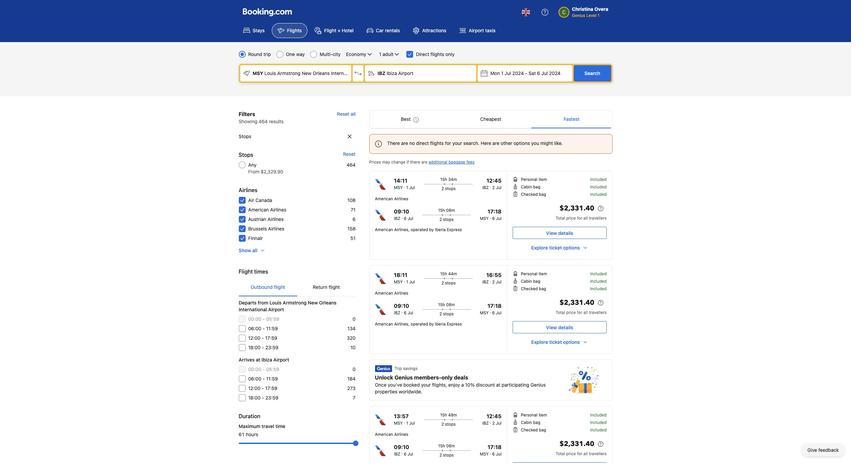 Task type: locate. For each thing, give the bounding box(es) containing it.
1 vertical spatial explore ticket options button
[[513, 337, 607, 349]]

stays link
[[238, 23, 271, 38]]

only up enjoy
[[442, 375, 453, 381]]

view details button for 16:55
[[513, 322, 607, 334]]

there
[[388, 140, 400, 146]]

multi-city
[[320, 51, 341, 57]]

18:00 - 23:59 up arrives at ibiza airport in the bottom of the page
[[248, 345, 279, 351]]

additional baggage fees link
[[429, 160, 475, 165]]

view for 16:55
[[547, 325, 558, 331]]

armstrong
[[278, 70, 301, 76], [283, 300, 307, 306]]

1 18:00 - 23:59 from the top
[[248, 345, 279, 351]]

5 included from the top
[[591, 279, 607, 284]]

2 12:45 ibz . 2 jul from the top
[[483, 414, 502, 426]]

2 checked from the top
[[521, 287, 538, 292]]

personal for 13:57
[[521, 413, 538, 418]]

2 cabin from the top
[[521, 279, 532, 284]]

taxis
[[486, 28, 496, 33]]

1 vertical spatial 18:00 - 23:59
[[248, 395, 279, 401]]

17:18 msy . 6 jul for 14:11
[[480, 209, 502, 221]]

at inside unlock genius members-only deals once you've booked your flights, enjoy a 10% discount at participating genius properties worldwide.
[[497, 383, 501, 388]]

2 12:45 from the top
[[487, 414, 502, 420]]

2 11:59 from the top
[[266, 376, 278, 382]]

$2,331.40
[[560, 204, 595, 213], [560, 299, 595, 308], [560, 440, 595, 449]]

3 17:18 msy . 6 jul from the top
[[480, 445, 502, 457]]

2 by from the top
[[430, 322, 434, 327]]

2 vertical spatial total
[[556, 452, 566, 457]]

item
[[539, 177, 547, 182], [539, 272, 547, 277], [539, 413, 547, 418]]

like.
[[555, 140, 563, 146]]

1 left adult
[[380, 51, 382, 57]]

2 vertical spatial cabin
[[521, 421, 532, 426]]

orleans down return flight button
[[319, 300, 337, 306]]

0 vertical spatial explore
[[532, 245, 549, 251]]

0 up 184
[[353, 367, 356, 373]]

1 vertical spatial armstrong
[[283, 300, 307, 306]]

1 05:59 from the top
[[266, 317, 279, 322]]

1 vertical spatial 06:00
[[248, 376, 262, 382]]

0 vertical spatial international
[[331, 70, 359, 76]]

12:00 for departs
[[248, 336, 261, 341]]

christina overa genius level 1
[[573, 6, 609, 18]]

08m down 15h 48m
[[447, 444, 455, 449]]

1 $2,331.40 from the top
[[560, 204, 595, 213]]

1 17:59 from the top
[[265, 336, 278, 341]]

1 vertical spatial checked
[[521, 287, 538, 292]]

express for 12:45
[[447, 228, 462, 233]]

1 horizontal spatial at
[[497, 383, 501, 388]]

0 vertical spatial tab list
[[370, 111, 613, 129]]

09:10 down 13:57 msy . 1 jul
[[394, 445, 410, 451]]

1 08m from the top
[[447, 208, 455, 213]]

1 vertical spatial only
[[442, 375, 453, 381]]

09:10
[[394, 209, 410, 215], [394, 303, 410, 309], [394, 445, 410, 451]]

trip savings
[[395, 367, 418, 372]]

05:59 down arrives at ibiza airport in the bottom of the page
[[266, 367, 279, 373]]

$2,331.40 for 18:11
[[560, 299, 595, 308]]

armstrong inside departs from louis armstrong new orleans international airport
[[283, 300, 307, 306]]

0
[[353, 317, 356, 322], [353, 367, 356, 373]]

bag
[[534, 185, 541, 190], [539, 192, 547, 197], [534, 279, 541, 284], [539, 287, 547, 292], [534, 421, 541, 426], [539, 428, 547, 433]]

members-
[[414, 375, 442, 381]]

msy inside 13:57 msy . 1 jul
[[394, 421, 403, 426]]

08m for 18:11
[[447, 303, 455, 308]]

08m for 14:11
[[447, 208, 455, 213]]

00:00 - 05:59 down from
[[248, 317, 279, 322]]

finnair
[[248, 236, 263, 241]]

15h
[[441, 177, 447, 182], [439, 208, 445, 213], [441, 272, 447, 277], [439, 303, 445, 308], [441, 413, 447, 418], [439, 444, 445, 449]]

2 00:00 from the top
[[248, 367, 262, 373]]

1 vertical spatial 17:59
[[265, 386, 278, 392]]

1 flight from the left
[[274, 285, 285, 290]]

ibz inside 16:55 ibz . 2 jul
[[483, 280, 489, 285]]

06:00 - 11:59 for at
[[248, 376, 278, 382]]

6
[[538, 70, 541, 76], [404, 216, 407, 221], [493, 216, 495, 221], [353, 217, 356, 222], [404, 311, 407, 316], [493, 311, 495, 316], [404, 452, 407, 457], [493, 452, 495, 457]]

genius right participating
[[531, 383, 546, 388]]

msy inside 14:11 msy . 1 jul
[[394, 185, 403, 190]]

0 vertical spatial louis
[[265, 70, 276, 76]]

2 vertical spatial item
[[539, 413, 547, 418]]

0 horizontal spatial genius
[[395, 375, 413, 381]]

12:45 for 14:11
[[487, 178, 502, 184]]

1 15h 08m from the top
[[439, 208, 455, 213]]

1 american airlines, operated by iberia express from the top
[[375, 228, 462, 233]]

3 15h 08m from the top
[[439, 444, 455, 449]]

explore ticket options for 16:55
[[532, 340, 581, 346]]

genius image
[[375, 366, 392, 373], [375, 366, 392, 373], [569, 367, 599, 394]]

0 horizontal spatial tab list
[[239, 279, 356, 297]]

2 checked bag from the top
[[521, 287, 547, 292]]

12:00 - 17:59 down arrives at ibiza airport in the bottom of the page
[[248, 386, 278, 392]]

airlines up austrian airlines
[[270, 207, 287, 213]]

louis
[[265, 70, 276, 76], [270, 300, 282, 306]]

2 operated from the top
[[411, 322, 428, 327]]

stops
[[446, 186, 456, 191], [443, 217, 454, 222], [446, 281, 456, 286], [443, 312, 454, 317], [446, 422, 456, 427], [443, 453, 454, 458]]

1 vertical spatial new
[[308, 300, 318, 306]]

0 vertical spatial 09:10 ibz . 6 jul
[[394, 209, 414, 221]]

airlines up brussels airlines
[[268, 217, 284, 222]]

1 horizontal spatial ibiza
[[387, 70, 397, 76]]

2 item from the top
[[539, 272, 547, 277]]

1 vertical spatial 05:59
[[266, 367, 279, 373]]

checked
[[521, 192, 538, 197], [521, 287, 538, 292], [521, 428, 538, 433]]

- inside popup button
[[526, 70, 528, 76]]

12:00 up "duration"
[[248, 386, 261, 392]]

464 down "reset" button
[[347, 162, 356, 168]]

2 details from the top
[[559, 325, 574, 331]]

1 vertical spatial 12:00 - 17:59
[[248, 386, 278, 392]]

6 inside popup button
[[538, 70, 541, 76]]

0 vertical spatial 12:00 - 17:59
[[248, 336, 278, 341]]

price for 18:11
[[567, 310, 576, 316]]

brussels
[[248, 226, 267, 232]]

armstrong down the one
[[278, 70, 301, 76]]

2 vertical spatial personal
[[521, 413, 538, 418]]

$2,331.40 region
[[513, 203, 607, 216], [513, 298, 607, 310], [513, 439, 607, 452]]

international down city
[[331, 70, 359, 76]]

2 vertical spatial 09:10
[[394, 445, 410, 451]]

trip
[[264, 51, 271, 57]]

tab list containing best
[[370, 111, 613, 129]]

08m down 15h 34m
[[447, 208, 455, 213]]

1 $2,331.40 region from the top
[[513, 203, 607, 216]]

american airlines for 18:11
[[375, 291, 409, 296]]

discount
[[476, 383, 495, 388]]

1 inside 14:11 msy . 1 jul
[[407, 185, 408, 190]]

1 total price for all travellers from the top
[[556, 216, 607, 221]]

0 horizontal spatial 464
[[259, 119, 268, 124]]

ibz
[[378, 70, 386, 76], [483, 185, 489, 190], [394, 216, 401, 221], [483, 280, 489, 285], [394, 311, 401, 316], [483, 421, 489, 426], [394, 452, 401, 457]]

2 total from the top
[[556, 310, 566, 316]]

1 vertical spatial $2,331.40
[[560, 299, 595, 308]]

airlines down 13:57 msy . 1 jul
[[395, 433, 409, 438]]

2 0 from the top
[[353, 367, 356, 373]]

unlock genius members-only deals once you've booked your flights, enjoy a 10% discount at participating genius properties worldwide.
[[375, 375, 546, 395]]

0 vertical spatial iberia
[[435, 228, 446, 233]]

1 06:00 from the top
[[248, 326, 262, 332]]

booking.com logo image
[[243, 8, 292, 16], [243, 8, 292, 16]]

1 00:00 - 05:59 from the top
[[248, 317, 279, 322]]

0 vertical spatial checked bag
[[521, 192, 547, 197]]

3 total price for all travellers from the top
[[556, 452, 607, 457]]

1 vertical spatial 464
[[347, 162, 356, 168]]

are right here
[[493, 140, 500, 146]]

checked bag for 14:11
[[521, 192, 547, 197]]

you've
[[388, 383, 403, 388]]

15h 34m
[[441, 177, 457, 182]]

explore ticket options
[[532, 245, 581, 251], [532, 340, 581, 346]]

06:00 down arrives
[[248, 376, 262, 382]]

level
[[587, 13, 597, 18]]

view details button for 12:45
[[513, 227, 607, 239]]

0 vertical spatial explore ticket options button
[[513, 242, 607, 254]]

all for 13:57
[[584, 452, 588, 457]]

american airlines, operated by iberia express for 14:11
[[375, 228, 462, 233]]

item for 14:11
[[539, 177, 547, 182]]

0 vertical spatial personal
[[521, 177, 538, 182]]

cabin
[[521, 185, 532, 190], [521, 279, 532, 284], [521, 421, 532, 426]]

1 17:18 from the top
[[488, 209, 502, 215]]

17:18 msy . 6 jul for 18:11
[[480, 303, 502, 316]]

new down return
[[308, 300, 318, 306]]

personal item for 13:57
[[521, 413, 547, 418]]

1 inside dropdown button
[[380, 51, 382, 57]]

2 vertical spatial 08m
[[447, 444, 455, 449]]

0 up 134 at the bottom left of page
[[353, 317, 356, 322]]

2 vertical spatial $2,331.40
[[560, 440, 595, 449]]

2 cabin bag from the top
[[521, 279, 541, 284]]

iberia
[[435, 228, 446, 233], [435, 322, 446, 327]]

09:10 ibz . 6 jul down 13:57 msy . 1 jul
[[394, 445, 414, 457]]

1 right mon
[[502, 70, 504, 76]]

flight
[[324, 28, 337, 33], [239, 269, 253, 275]]

17:59 down arrives at ibiza airport in the bottom of the page
[[265, 386, 278, 392]]

1 checked bag from the top
[[521, 192, 547, 197]]

1 vertical spatial 15h 08m
[[439, 303, 455, 308]]

1 17:18 msy . 6 jul from the top
[[480, 209, 502, 221]]

0 vertical spatial genius
[[573, 13, 586, 18]]

2 18:00 - 23:59 from the top
[[248, 395, 279, 401]]

15h left 34m at the top of the page
[[441, 177, 447, 182]]

2 travellers from the top
[[589, 310, 607, 316]]

06:00 - 11:59 down arrives at ibiza airport in the bottom of the page
[[248, 376, 278, 382]]

06:00 for arrives
[[248, 376, 262, 382]]

06:00 down departs
[[248, 326, 262, 332]]

1 travellers from the top
[[589, 216, 607, 221]]

1 vertical spatial 17:18
[[488, 303, 502, 309]]

2024
[[513, 70, 524, 76], [550, 70, 561, 76]]

09:10 ibz . 6 jul down 14:11 msy . 1 jul
[[394, 209, 414, 221]]

mon 1 jul 2024 - sat 6 jul 2024
[[491, 70, 561, 76]]

2 vertical spatial travellers
[[589, 452, 607, 457]]

at right arrives
[[256, 357, 260, 363]]

flight right return
[[329, 285, 340, 290]]

2 view from the top
[[547, 325, 558, 331]]

0 horizontal spatial 2024
[[513, 70, 524, 76]]

2 vertical spatial 09:10 ibz . 6 jul
[[394, 445, 414, 457]]

tab list up here
[[370, 111, 613, 129]]

personal for 14:11
[[521, 177, 538, 182]]

1 horizontal spatial tab list
[[370, 111, 613, 129]]

12:45 ibz . 2 jul for 14:11
[[483, 178, 502, 190]]

1 vertical spatial 00:00
[[248, 367, 262, 373]]

price
[[567, 216, 576, 221], [567, 310, 576, 316], [567, 452, 576, 457]]

ibiza right arrives
[[262, 357, 272, 363]]

17:59 up arrives at ibiza airport in the bottom of the page
[[265, 336, 278, 341]]

0 horizontal spatial at
[[256, 357, 260, 363]]

american airlines down 14:11 msy . 1 jul
[[375, 197, 409, 202]]

american airlines down 13:57 msy . 1 jul
[[375, 433, 409, 438]]

0 horizontal spatial international
[[239, 307, 267, 313]]

2 explore ticket options from the top
[[532, 340, 581, 346]]

sat
[[529, 70, 536, 76]]

1 vertical spatial american airlines, operated by iberia express
[[375, 322, 462, 327]]

orleans down the multi-
[[313, 70, 330, 76]]

2 $2,331.40 from the top
[[560, 299, 595, 308]]

3 checked from the top
[[521, 428, 538, 433]]

new
[[302, 70, 312, 76], [308, 300, 318, 306]]

0 vertical spatial 00:00 - 05:59
[[248, 317, 279, 322]]

18:00 for departs from louis armstrong new orleans international airport
[[248, 345, 261, 351]]

15h 48m
[[441, 413, 457, 418]]

1 inside 13:57 msy . 1 jul
[[407, 421, 408, 426]]

0 vertical spatial view details
[[547, 230, 574, 236]]

2 vertical spatial 15h 08m
[[439, 444, 455, 449]]

18:00 up "duration"
[[248, 395, 261, 401]]

00:00 down arrives
[[248, 367, 262, 373]]

2 view details button from the top
[[513, 322, 607, 334]]

0 vertical spatial 12:45 ibz . 2 jul
[[483, 178, 502, 190]]

0 vertical spatial travellers
[[589, 216, 607, 221]]

17:18 msy . 6 jul
[[480, 209, 502, 221], [480, 303, 502, 316], [480, 445, 502, 457]]

11:59
[[266, 326, 278, 332], [266, 376, 278, 382]]

09:10 ibz . 6 jul for 13:57
[[394, 445, 414, 457]]

airlines down the 18:11 msy . 1 jul
[[395, 291, 409, 296]]

msy
[[253, 70, 263, 76], [394, 185, 403, 190], [480, 216, 489, 221], [394, 280, 403, 285], [480, 311, 489, 316], [394, 421, 403, 426], [480, 452, 489, 457]]

09:10 ibz . 6 jul down the 18:11 msy . 1 jul
[[394, 303, 414, 316]]

checked bag for 18:11
[[521, 287, 547, 292]]

feedback
[[819, 448, 840, 454]]

international down departs
[[239, 307, 267, 313]]

2 stops from the top
[[239, 152, 254, 158]]

3 cabin bag from the top
[[521, 421, 541, 426]]

1 vertical spatial price
[[567, 310, 576, 316]]

18:00 - 23:59
[[248, 345, 279, 351], [248, 395, 279, 401]]

1 by from the top
[[430, 228, 434, 233]]

air canada
[[248, 198, 272, 203]]

0 horizontal spatial flight
[[274, 285, 285, 290]]

61
[[239, 432, 245, 438]]

0 vertical spatial orleans
[[313, 70, 330, 76]]

1 total from the top
[[556, 216, 566, 221]]

price for 14:11
[[567, 216, 576, 221]]

1 vertical spatial explore
[[532, 340, 549, 346]]

12:45 ibz . 2 jul for 13:57
[[483, 414, 502, 426]]

total price for all travellers
[[556, 216, 607, 221], [556, 310, 607, 316], [556, 452, 607, 457]]

2 06:00 from the top
[[248, 376, 262, 382]]

23:59 for louis
[[266, 345, 279, 351]]

17:18 msy . 6 jul for 13:57
[[480, 445, 502, 457]]

3 09:10 from the top
[[394, 445, 410, 451]]

05:59 down from
[[266, 317, 279, 322]]

0 vertical spatial item
[[539, 177, 547, 182]]

464
[[259, 119, 268, 124], [347, 162, 356, 168]]

2 08m from the top
[[447, 303, 455, 308]]

4 included from the top
[[591, 272, 607, 277]]

1 inside the 18:11 msy . 1 jul
[[407, 280, 408, 285]]

1 down the 14:11
[[407, 185, 408, 190]]

1 view details from the top
[[547, 230, 574, 236]]

1 horizontal spatial 2024
[[550, 70, 561, 76]]

2 05:59 from the top
[[266, 367, 279, 373]]

brussels airlines
[[248, 226, 285, 232]]

new inside departs from louis armstrong new orleans international airport
[[308, 300, 318, 306]]

464 left results
[[259, 119, 268, 124]]

cabin for 18:11
[[521, 279, 532, 284]]

1 down overa
[[598, 13, 600, 18]]

ibiza down 1 adult dropdown button
[[387, 70, 397, 76]]

new down way
[[302, 70, 312, 76]]

tab list up departs from louis armstrong new orleans international airport
[[239, 279, 356, 297]]

2 view details from the top
[[547, 325, 574, 331]]

12:00
[[248, 336, 261, 341], [248, 386, 261, 392]]

6 included from the top
[[591, 287, 607, 292]]

134
[[348, 326, 356, 332]]

0 vertical spatial 09:10
[[394, 209, 410, 215]]

1 vertical spatial 23:59
[[266, 395, 279, 401]]

0 vertical spatial ticket
[[550, 245, 562, 251]]

1 vertical spatial 0
[[353, 367, 356, 373]]

0 vertical spatial view details button
[[513, 227, 607, 239]]

2 18:00 from the top
[[248, 395, 261, 401]]

23:59 up arrives at ibiza airport in the bottom of the page
[[266, 345, 279, 351]]

3 personal item from the top
[[521, 413, 547, 418]]

18:00 - 23:59 for from
[[248, 345, 279, 351]]

airlines down austrian airlines
[[268, 226, 285, 232]]

ibiza
[[387, 70, 397, 76], [262, 357, 272, 363]]

15h 08m down 15h 34m
[[439, 208, 455, 213]]

11:59 for louis
[[266, 326, 278, 332]]

1 horizontal spatial genius
[[531, 383, 546, 388]]

1 operated from the top
[[411, 228, 428, 233]]

your down members-
[[422, 383, 431, 388]]

0 vertical spatial 11:59
[[266, 326, 278, 332]]

15h down 15h 44m
[[439, 303, 445, 308]]

11:59 down from
[[266, 326, 278, 332]]

18:00 for arrives at ibiza airport
[[248, 395, 261, 401]]

0 horizontal spatial ibiza
[[262, 357, 272, 363]]

3 checked bag from the top
[[521, 428, 547, 433]]

3 price from the top
[[567, 452, 576, 457]]

2 12:00 - 17:59 from the top
[[248, 386, 278, 392]]

0 vertical spatial 18:00 - 23:59
[[248, 345, 279, 351]]

1
[[598, 13, 600, 18], [380, 51, 382, 57], [502, 70, 504, 76], [407, 185, 408, 190], [407, 280, 408, 285], [407, 421, 408, 426]]

11:59 down arrives at ibiza airport in the bottom of the page
[[266, 376, 278, 382]]

12:00 - 17:59 up arrives at ibiza airport in the bottom of the page
[[248, 336, 278, 341]]

flight for outbound flight
[[274, 285, 285, 290]]

your left search.
[[453, 140, 463, 146]]

1 23:59 from the top
[[266, 345, 279, 351]]

1 cabin bag from the top
[[521, 185, 541, 190]]

1 vertical spatial view details
[[547, 325, 574, 331]]

1 explore ticket options from the top
[[532, 245, 581, 251]]

maximum travel time 61 hours
[[239, 424, 286, 438]]

2 17:59 from the top
[[265, 386, 278, 392]]

17:59 for louis
[[265, 336, 278, 341]]

0 vertical spatial operated
[[411, 228, 428, 233]]

3 personal from the top
[[521, 413, 538, 418]]

08m down 15h 44m
[[447, 303, 455, 308]]

1 cabin from the top
[[521, 185, 532, 190]]

09:10 down 14:11 msy . 1 jul
[[394, 209, 410, 215]]

0 vertical spatial explore ticket options
[[532, 245, 581, 251]]

2 ticket from the top
[[550, 340, 562, 346]]

1 checked from the top
[[521, 192, 538, 197]]

1 personal from the top
[[521, 177, 538, 182]]

1 horizontal spatial international
[[331, 70, 359, 76]]

canada
[[256, 198, 272, 203]]

3 item from the top
[[539, 413, 547, 418]]

express for 16:55
[[447, 322, 462, 327]]

total price for all travellers for 13:57
[[556, 452, 607, 457]]

9 included from the top
[[591, 428, 607, 433]]

0 vertical spatial 12:45
[[487, 178, 502, 184]]

17:59 for ibiza
[[265, 386, 278, 392]]

checked for 18:11
[[521, 287, 538, 292]]

tab list
[[370, 111, 613, 129], [239, 279, 356, 297]]

1 06:00 - 11:59 from the top
[[248, 326, 278, 332]]

flight for flight + hotel
[[324, 28, 337, 33]]

2 17:18 msy . 6 jul from the top
[[480, 303, 502, 316]]

airlines, for 14:11
[[395, 228, 410, 233]]

0 for 184
[[353, 367, 356, 373]]

might
[[541, 140, 553, 146]]

0 vertical spatial ibiza
[[387, 70, 397, 76]]

flight left +
[[324, 28, 337, 33]]

louis right from
[[270, 300, 282, 306]]

rentals
[[385, 28, 400, 33]]

1 iberia from the top
[[435, 228, 446, 233]]

1 vertical spatial 12:45 ibz . 2 jul
[[483, 414, 502, 426]]

2024 right sat
[[550, 70, 561, 76]]

1 express from the top
[[447, 228, 462, 233]]

1 12:00 - 17:59 from the top
[[248, 336, 278, 341]]

1 vertical spatial 12:00
[[248, 386, 261, 392]]

3 08m from the top
[[447, 444, 455, 449]]

0 vertical spatial 17:59
[[265, 336, 278, 341]]

1 vertical spatial item
[[539, 272, 547, 277]]

1 price from the top
[[567, 216, 576, 221]]

18:00 - 23:59 up "duration"
[[248, 395, 279, 401]]

city
[[333, 51, 341, 57]]

best image
[[414, 117, 419, 123], [414, 117, 419, 123]]

flight for return flight
[[329, 285, 340, 290]]

2 00:00 - 05:59 from the top
[[248, 367, 279, 373]]

15h 08m down 15h 48m
[[439, 444, 455, 449]]

06:00 - 11:59
[[248, 326, 278, 332], [248, 376, 278, 382]]

0 vertical spatial 15h 08m
[[439, 208, 455, 213]]

stops
[[239, 134, 252, 139], [239, 152, 254, 158]]

price for 13:57
[[567, 452, 576, 457]]

1 down 18:11
[[407, 280, 408, 285]]

-
[[526, 70, 528, 76], [263, 317, 265, 322], [263, 326, 265, 332], [262, 336, 264, 341], [262, 345, 264, 351], [263, 367, 265, 373], [263, 376, 265, 382], [262, 386, 264, 392], [262, 395, 264, 401]]

3 $2,331.40 from the top
[[560, 440, 595, 449]]

16:55 ibz . 2 jul
[[483, 272, 502, 285]]

1 vertical spatial by
[[430, 322, 434, 327]]

1 vertical spatial 18:00
[[248, 395, 261, 401]]

0 vertical spatial flight
[[324, 28, 337, 33]]

2 vertical spatial checked bag
[[521, 428, 547, 433]]

09:10 down the 18:11 msy . 1 jul
[[394, 303, 410, 309]]

american airlines for 13:57
[[375, 433, 409, 438]]

2 personal item from the top
[[521, 272, 547, 277]]

a
[[462, 383, 464, 388]]

louis down the trip
[[265, 70, 276, 76]]

1 inside popup button
[[502, 70, 504, 76]]

0 vertical spatial your
[[453, 140, 463, 146]]

1 vertical spatial total
[[556, 310, 566, 316]]

genius down 'trip savings'
[[395, 375, 413, 381]]

ticket
[[550, 245, 562, 251], [550, 340, 562, 346]]

2024 left sat
[[513, 70, 524, 76]]

are right there
[[422, 160, 428, 165]]

12:00 - 17:59 for at
[[248, 386, 278, 392]]

maximum
[[239, 424, 261, 430]]

travellers for 18:11
[[589, 310, 607, 316]]

2 explore ticket options button from the top
[[513, 337, 607, 349]]

0 vertical spatial $2,331.40 region
[[513, 203, 607, 216]]

only right direct
[[446, 51, 455, 57]]

0 vertical spatial airlines,
[[395, 228, 410, 233]]

2 express from the top
[[447, 322, 462, 327]]

1 09:10 ibz . 6 jul from the top
[[394, 209, 414, 221]]

all for 18:11
[[584, 310, 588, 316]]

american airlines up austrian airlines
[[248, 207, 287, 213]]

flight + hotel
[[324, 28, 354, 33]]

3 17:18 from the top
[[488, 445, 502, 451]]

1 12:00 from the top
[[248, 336, 261, 341]]

flight left times
[[239, 269, 253, 275]]

00:00 - 05:59 for at
[[248, 367, 279, 373]]

flight times
[[239, 269, 268, 275]]

total price for all travellers for 18:11
[[556, 310, 607, 316]]

$2,331.40 region for 14:11
[[513, 203, 607, 216]]

reset inside button
[[337, 111, 350, 117]]

your
[[453, 140, 463, 146], [422, 383, 431, 388]]

2 vertical spatial genius
[[531, 383, 546, 388]]

american airlines down the 18:11 msy . 1 jul
[[375, 291, 409, 296]]

00:00 - 05:59 down arrives at ibiza airport in the bottom of the page
[[248, 367, 279, 373]]

stops down showing
[[239, 134, 252, 139]]

1 00:00 from the top
[[248, 317, 262, 322]]

airlines
[[239, 187, 258, 193], [395, 197, 409, 202], [270, 207, 287, 213], [268, 217, 284, 222], [268, 226, 285, 232], [395, 291, 409, 296], [395, 433, 409, 438]]

09:10 ibz . 6 jul
[[394, 209, 414, 221], [394, 303, 414, 316], [394, 445, 414, 457]]

details for 12:45
[[559, 230, 574, 236]]

12:45 ibz . 2 jul
[[483, 178, 502, 190], [483, 414, 502, 426]]

2 airlines, from the top
[[395, 322, 410, 327]]

operated for 18:11
[[411, 322, 428, 327]]

12:00 up arrives
[[248, 336, 261, 341]]

15h down 15h 34m
[[439, 208, 445, 213]]

2 total price for all travellers from the top
[[556, 310, 607, 316]]

savings
[[403, 367, 418, 372]]

cabin bag for 18:11
[[521, 279, 541, 284]]

15h 08m for 18:11
[[439, 303, 455, 308]]

at right discount
[[497, 383, 501, 388]]

attractions link
[[407, 23, 453, 38]]

15h 08m for 13:57
[[439, 444, 455, 449]]

06:00 - 11:59 down from
[[248, 326, 278, 332]]

travellers
[[589, 216, 607, 221], [589, 310, 607, 316], [589, 452, 607, 457]]

1 down 13:57
[[407, 421, 408, 426]]

17:18 for 18:11
[[488, 303, 502, 309]]

23:59 for ibiza
[[266, 395, 279, 401]]

0 vertical spatial 00:00
[[248, 317, 262, 322]]

15h 08m down 15h 44m
[[439, 303, 455, 308]]

jul inside the 18:11 msy . 1 jul
[[410, 280, 415, 285]]

1 explore from the top
[[532, 245, 549, 251]]

05:59 for louis
[[266, 317, 279, 322]]

0 vertical spatial 08m
[[447, 208, 455, 213]]

3 cabin from the top
[[521, 421, 532, 426]]

0 vertical spatial 464
[[259, 119, 268, 124]]

for for 14:11
[[577, 216, 583, 221]]

stops up any
[[239, 152, 254, 158]]

1 vertical spatial 09:10 ibz . 6 jul
[[394, 303, 414, 316]]

2 american airlines, operated by iberia express from the top
[[375, 322, 462, 327]]

genius down 'christina'
[[573, 13, 586, 18]]

flight right the outbound
[[274, 285, 285, 290]]

arrives
[[239, 357, 255, 363]]

00:00 down departs
[[248, 317, 262, 322]]

hours
[[246, 432, 258, 438]]

1 view details button from the top
[[513, 227, 607, 239]]

0 vertical spatial 0
[[353, 317, 356, 322]]

are left no
[[402, 140, 408, 146]]

23:59 up "travel"
[[266, 395, 279, 401]]

. inside the 18:11 msy . 1 jul
[[404, 279, 405, 284]]

view details
[[547, 230, 574, 236], [547, 325, 574, 331]]

american airlines, operated by iberia express
[[375, 228, 462, 233], [375, 322, 462, 327]]

armstrong down outbound flight button
[[283, 300, 307, 306]]

2 vertical spatial checked
[[521, 428, 538, 433]]

ibz ibiza airport
[[378, 70, 414, 76]]

00:00 for departs
[[248, 317, 262, 322]]

1 vertical spatial details
[[559, 325, 574, 331]]

18:00
[[248, 345, 261, 351], [248, 395, 261, 401]]

1 18:00 from the top
[[248, 345, 261, 351]]

flights,
[[432, 383, 447, 388]]

1 vertical spatial express
[[447, 322, 462, 327]]

2 personal from the top
[[521, 272, 538, 277]]

18:00 up arrives
[[248, 345, 261, 351]]

additional
[[429, 160, 448, 165]]

0 vertical spatial personal item
[[521, 177, 547, 182]]

1 vertical spatial operated
[[411, 322, 428, 327]]



Task type: describe. For each thing, give the bounding box(es) containing it.
checked bag for 13:57
[[521, 428, 547, 433]]

15h 44m
[[441, 272, 457, 277]]

best button
[[370, 111, 451, 128]]

explore ticket options button for 12:45
[[513, 242, 607, 254]]

$2,331.40 region for 13:57
[[513, 439, 607, 452]]

total price for all travellers for 14:11
[[556, 216, 607, 221]]

jul inside 14:11 msy . 1 jul
[[410, 185, 415, 190]]

personal item for 18:11
[[521, 272, 547, 277]]

3 included from the top
[[591, 192, 607, 197]]

economy
[[346, 51, 367, 57]]

tab list containing outbound flight
[[239, 279, 356, 297]]

round trip
[[248, 51, 271, 57]]

departs
[[239, 300, 257, 306]]

1 included from the top
[[591, 177, 607, 182]]

1 adult
[[380, 51, 394, 57]]

baggage
[[449, 160, 466, 165]]

17:18 for 14:11
[[488, 209, 502, 215]]

item for 13:57
[[539, 413, 547, 418]]

total for 13:57
[[556, 452, 566, 457]]

explore ticket options button for 16:55
[[513, 337, 607, 349]]

show all
[[239, 248, 258, 254]]

iberia for 18:11
[[435, 322, 446, 327]]

1 2024 from the left
[[513, 70, 524, 76]]

cabin for 13:57
[[521, 421, 532, 426]]

reset all button
[[337, 110, 356, 118]]

participating
[[502, 383, 530, 388]]

. inside 13:57 msy . 1 jul
[[404, 420, 405, 425]]

09:10 for 14:11
[[394, 209, 410, 215]]

airlines up air
[[239, 187, 258, 193]]

2 included from the top
[[591, 185, 607, 190]]

total for 18:11
[[556, 310, 566, 316]]

1 stops from the top
[[239, 134, 252, 139]]

prices
[[369, 160, 381, 165]]

search
[[585, 70, 601, 76]]

1 horizontal spatial are
[[422, 160, 428, 165]]

give feedback button
[[803, 445, 845, 457]]

round
[[248, 51, 262, 57]]

16:55
[[487, 272, 502, 279]]

any from $2,329.90
[[248, 162, 283, 175]]

give feedback
[[808, 448, 840, 454]]

$2,331.40 for 13:57
[[560, 440, 595, 449]]

show all button
[[236, 245, 268, 257]]

return flight
[[313, 285, 340, 290]]

showing
[[239, 119, 258, 124]]

for for 18:11
[[577, 310, 583, 316]]

checked for 13:57
[[521, 428, 538, 433]]

austrian
[[248, 217, 266, 222]]

times
[[254, 269, 268, 275]]

christina
[[573, 6, 594, 12]]

orleans inside departs from louis armstrong new orleans international airport
[[319, 300, 337, 306]]

msy louis armstrong new orleans international airport
[[253, 70, 375, 76]]

cabin for 14:11
[[521, 185, 532, 190]]

for for 13:57
[[577, 452, 583, 457]]

view for 12:45
[[547, 230, 558, 236]]

184
[[348, 376, 356, 382]]

8 included from the top
[[591, 421, 607, 426]]

13:57
[[394, 414, 409, 420]]

all for 14:11
[[584, 216, 588, 221]]

2 horizontal spatial are
[[493, 140, 500, 146]]

0 vertical spatial flights
[[431, 51, 445, 57]]

cheapest
[[481, 116, 502, 122]]

14:11
[[394, 178, 408, 184]]

airport taxis
[[469, 28, 496, 33]]

09:10 for 18:11
[[394, 303, 410, 309]]

10%
[[466, 383, 475, 388]]

msy inside the 18:11 msy . 1 jul
[[394, 280, 403, 285]]

explore for 12:45
[[532, 245, 549, 251]]

18:11
[[394, 272, 408, 279]]

0 vertical spatial options
[[514, 140, 530, 146]]

cabin bag for 13:57
[[521, 421, 541, 426]]

flight for flight times
[[239, 269, 253, 275]]

18:00 - 23:59 for at
[[248, 395, 279, 401]]

ticket for 12:45
[[550, 245, 562, 251]]

jul inside 13:57 msy . 1 jul
[[410, 421, 415, 426]]

0 vertical spatial at
[[256, 357, 260, 363]]

way
[[296, 51, 305, 57]]

12:45 for 13:57
[[487, 414, 502, 420]]

fastest
[[564, 116, 580, 122]]

view details for 16:55
[[547, 325, 574, 331]]

by for 18:11
[[430, 322, 434, 327]]

from
[[258, 300, 269, 306]]

multi-
[[320, 51, 333, 57]]

worldwide.
[[399, 389, 423, 395]]

arrives at ibiza airport
[[239, 357, 289, 363]]

explore for 16:55
[[532, 340, 549, 346]]

direct flights only
[[416, 51, 455, 57]]

deals
[[454, 375, 469, 381]]

you
[[532, 140, 540, 146]]

06:00 - 11:59 for from
[[248, 326, 278, 332]]

direct
[[416, 51, 430, 57]]

44m
[[449, 272, 457, 277]]

hotel
[[342, 28, 354, 33]]

outbound
[[251, 285, 273, 290]]

unlock
[[375, 375, 394, 381]]

06:00 for departs
[[248, 326, 262, 332]]

71
[[351, 207, 356, 213]]

time
[[276, 424, 286, 430]]

15h down 15h 48m
[[439, 444, 445, 449]]

operated for 14:11
[[411, 228, 428, 233]]

one
[[286, 51, 295, 57]]

1 horizontal spatial 464
[[347, 162, 356, 168]]

0 for 134
[[353, 317, 356, 322]]

if
[[407, 160, 409, 165]]

once
[[375, 383, 387, 388]]

filters
[[239, 111, 255, 117]]

show
[[239, 248, 251, 254]]

7 included from the top
[[591, 413, 607, 418]]

item for 18:11
[[539, 272, 547, 277]]

checked for 14:11
[[521, 192, 538, 197]]

options for 12:45
[[564, 245, 581, 251]]

american airlines for 14:11
[[375, 197, 409, 202]]

details for 16:55
[[559, 325, 574, 331]]

15h 08m for 14:11
[[439, 208, 455, 213]]

. inside 14:11 msy . 1 jul
[[404, 184, 405, 189]]

air
[[248, 198, 254, 203]]

search button
[[574, 65, 612, 82]]

give
[[808, 448, 818, 454]]

genius inside christina overa genius level 1
[[573, 13, 586, 18]]

louis inside departs from louis armstrong new orleans international airport
[[270, 300, 282, 306]]

12:00 for arrives
[[248, 386, 261, 392]]

cheapest button
[[451, 111, 532, 128]]

0 vertical spatial armstrong
[[278, 70, 301, 76]]

flights
[[287, 28, 302, 33]]

no
[[410, 140, 415, 146]]

personal for 18:11
[[521, 272, 538, 277]]

outbound flight
[[251, 285, 285, 290]]

$2,331.40 region for 18:11
[[513, 298, 607, 310]]

total for 14:11
[[556, 216, 566, 221]]

mon
[[491, 70, 500, 76]]

14:11 msy . 1 jul
[[394, 178, 415, 190]]

51
[[351, 236, 356, 241]]

15h left 48m
[[441, 413, 447, 418]]

booked
[[404, 383, 420, 388]]

airlines, for 18:11
[[395, 322, 410, 327]]

adult
[[383, 51, 394, 57]]

car rentals
[[376, 28, 400, 33]]

reset for reset all
[[337, 111, 350, 117]]

$2,329.90
[[261, 169, 283, 175]]

0 horizontal spatial are
[[402, 140, 408, 146]]

international inside departs from louis armstrong new orleans international airport
[[239, 307, 267, 313]]

attractions
[[423, 28, 447, 33]]

your inside unlock genius members-only deals once you've booked your flights, enjoy a 10% discount at participating genius properties worldwide.
[[422, 383, 431, 388]]

11:59 for ibiza
[[266, 376, 278, 382]]

reset button
[[343, 151, 356, 158]]

trip
[[395, 367, 402, 372]]

48m
[[449, 413, 457, 418]]

austrian airlines
[[248, 217, 284, 222]]

00:00 for arrives
[[248, 367, 262, 373]]

view details for 12:45
[[547, 230, 574, 236]]

may
[[383, 160, 390, 165]]

airport inside departs from louis armstrong new orleans international airport
[[268, 307, 284, 313]]

1 horizontal spatial your
[[453, 140, 463, 146]]

09:10 ibz . 6 jul for 14:11
[[394, 209, 414, 221]]

05:59 for ibiza
[[266, 367, 279, 373]]

17:18 for 13:57
[[488, 445, 502, 451]]

only inside unlock genius members-only deals once you've booked your flights, enjoy a 10% discount at participating genius properties worldwide.
[[442, 375, 453, 381]]

1 vertical spatial flights
[[431, 140, 444, 146]]

best
[[401, 116, 411, 122]]

other
[[501, 140, 513, 146]]

here
[[481, 140, 492, 146]]

1 inside christina overa genius level 1
[[598, 13, 600, 18]]

18:11 msy . 1 jul
[[394, 272, 415, 285]]

airport taxis link
[[454, 23, 502, 38]]

return
[[313, 285, 328, 290]]

0 vertical spatial only
[[446, 51, 455, 57]]

108
[[348, 198, 356, 203]]

2 2024 from the left
[[550, 70, 561, 76]]

explore ticket options for 12:45
[[532, 245, 581, 251]]

airlines down 14:11 msy . 1 jul
[[395, 197, 409, 202]]

15h left 44m
[[441, 272, 447, 277]]

outbound flight button
[[239, 279, 297, 297]]

travellers for 13:57
[[589, 452, 607, 457]]

12:00 - 17:59 for from
[[248, 336, 278, 341]]

. inside 16:55 ibz . 2 jul
[[490, 279, 492, 284]]

jul inside 16:55 ibz . 2 jul
[[496, 280, 502, 285]]

10
[[351, 345, 356, 351]]

change
[[392, 160, 406, 165]]

2 inside 16:55 ibz . 2 jul
[[493, 280, 495, 285]]

mon 1 jul 2024 - sat 6 jul 2024 button
[[478, 65, 573, 82]]

00:00 - 05:59 for from
[[248, 317, 279, 322]]

enjoy
[[449, 383, 460, 388]]

travellers for 14:11
[[589, 216, 607, 221]]

0 vertical spatial new
[[302, 70, 312, 76]]

personal item for 14:11
[[521, 177, 547, 182]]

reset for reset
[[343, 151, 356, 157]]

1 adult button
[[379, 50, 401, 58]]

by for 14:11
[[430, 228, 434, 233]]

09:10 ibz . 6 jul for 18:11
[[394, 303, 414, 316]]



Task type: vqa. For each thing, say whether or not it's contained in the screenshot.
London All airports
no



